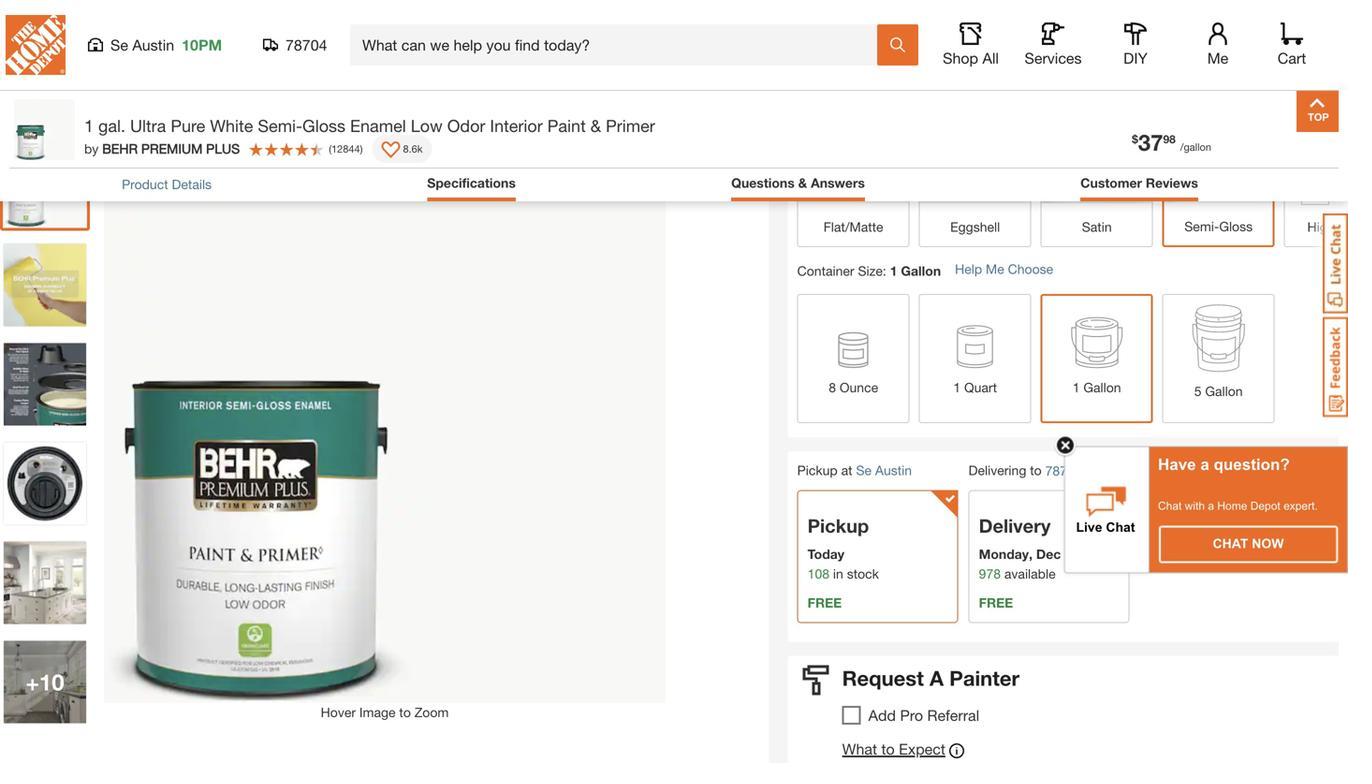 Task type: locate. For each thing, give the bounding box(es) containing it.
to right what
[[881, 740, 895, 758]]

behr up shop all
[[958, 32, 993, 48]]

0 vertical spatial help
[[928, 85, 955, 101]]

78704
[[286, 36, 327, 54], [1045, 463, 1082, 478]]

enamel up display icon
[[350, 116, 406, 136]]

0 vertical spatial ultra
[[58, 32, 106, 56]]

1 for 1 gal. ultra pure white semi-gloss enamel low odor interior paint & primer
[[84, 116, 94, 136]]

1 left quart
[[953, 380, 961, 395]]

1 horizontal spatial premium
[[141, 141, 202, 156]]

1 vertical spatial choose
[[1008, 261, 1053, 277]]

semi- inside semi-gloss button
[[1185, 219, 1219, 234]]

semi- down reviews
[[1185, 219, 1219, 234]]

to inside "button"
[[881, 740, 895, 758]]

container
[[797, 263, 854, 278]]

78704 up (729)
[[286, 36, 327, 54]]

behr premium plus button
[[1163, 0, 1275, 71]]

0 horizontal spatial :
[[835, 87, 838, 102]]

78704 inside 'button'
[[286, 36, 327, 54]]

answers up flat/matte
[[811, 175, 865, 191]]

ultra up "by behr premium plus"
[[130, 116, 166, 136]]

gal. inside behr premium plus 1 gal. ultra pure white semi-gloss enamel low odor interior paint & primer
[[17, 32, 53, 56]]

0 horizontal spatial pure
[[112, 32, 157, 56]]

1 vertical spatial 78704
[[1045, 463, 1082, 478]]

pure up "by behr premium plus"
[[171, 116, 205, 136]]

semi- right sheen
[[842, 87, 878, 102]]

(729)
[[286, 90, 314, 105]]

details
[[172, 176, 212, 192]]

2 horizontal spatial premium
[[1169, 52, 1231, 67]]

gallon right "5"
[[1205, 383, 1243, 399]]

container size : 1 gallon
[[797, 263, 941, 278]]

paint inside behr premium plus 1 gal. ultra pure white semi-gloss enamel low odor interior paint & primer
[[0, 57, 50, 82]]

austin right at
[[875, 462, 912, 478]]

pickup inside "pickup today 108 in stock"
[[808, 514, 869, 537]]

gloss up (729)
[[282, 32, 338, 56]]

0 vertical spatial interior
[[525, 32, 596, 56]]

plus for behr premium plus
[[1234, 52, 1268, 67]]

in
[[833, 566, 843, 581]]

1 vertical spatial help
[[955, 261, 982, 277]]

1 vertical spatial :
[[883, 263, 886, 278]]

enamel
[[344, 32, 417, 56], [350, 116, 406, 136]]

1 vertical spatial pickup
[[808, 514, 869, 537]]

free down 978
[[979, 595, 1013, 610]]

0 vertical spatial choose
[[981, 85, 1026, 101]]

help me choose button down eggshell
[[955, 252, 1053, 286]]

0 horizontal spatial gallon
[[901, 263, 941, 278]]

0 vertical spatial pickup
[[797, 462, 838, 478]]

2 vertical spatial me
[[986, 261, 1004, 277]]

painter
[[949, 665, 1020, 690]]

2 vertical spatial plus
[[206, 141, 240, 156]]

chat
[[1158, 499, 1182, 512]]

plus inside behr premium plus 1 gal. ultra pure white semi-gloss enamel low odor interior paint & primer
[[119, 11, 157, 29]]

behr for behr ultra
[[1057, 32, 1093, 48]]

enamel up 1 gal. ultra pure white semi-gloss enamel low odor interior paint & primer
[[344, 32, 417, 56]]

behr up services
[[1057, 32, 1093, 48]]

request a painter
[[842, 665, 1020, 690]]

1 for 1 gallon
[[1073, 379, 1080, 395]]

gal.
[[17, 32, 53, 56], [98, 116, 125, 136]]

& down what can we help you find today? search field
[[591, 116, 601, 136]]

0 vertical spatial se
[[110, 36, 128, 54]]

help down shop
[[928, 85, 955, 101]]

0 vertical spatial to
[[1030, 462, 1042, 478]]

behr premium plus link
[[0, 9, 165, 31]]

product
[[122, 176, 168, 192]]

2 vertical spatial to
[[881, 740, 895, 758]]

have
[[1158, 455, 1196, 473]]

help me choose
[[928, 85, 1026, 101], [955, 261, 1053, 277]]

the home depot logo image
[[6, 15, 66, 75]]

low inside behr premium plus 1 gal. ultra pure white semi-gloss enamel low odor interior paint & primer
[[422, 32, 464, 56]]

8 ounce image
[[838, 332, 869, 368]]

0 vertical spatial help me choose
[[928, 85, 1026, 101]]

0 vertical spatial 78704
[[286, 36, 327, 54]]

to left zoom
[[399, 704, 411, 720]]

1 vertical spatial to
[[399, 704, 411, 720]]

2 horizontal spatial gallon
[[1205, 383, 1243, 399]]

behr premium plus 1 gal. ultra pure white semi-gloss enamel low odor interior paint & primer
[[0, 11, 596, 82]]

ultra pure white behr premium plus paint colors 305001 66.5 image
[[4, 641, 86, 723]]

1 vertical spatial help me choose
[[955, 261, 1053, 277]]

pure inside behr premium plus 1 gal. ultra pure white semi-gloss enamel low odor interior paint & primer
[[112, 32, 157, 56]]

sheen
[[797, 87, 835, 102]]

ultra pure white behr premium plus paint colors 305001 64.0 image
[[4, 144, 86, 227]]

behr for behr dynasty
[[804, 32, 839, 48]]

0 horizontal spatial austin
[[132, 36, 174, 54]]

se right at
[[856, 462, 872, 478]]

choose for semi-gloss
[[981, 85, 1026, 101]]

semi gloss image
[[1164, 120, 1273, 203]]

interior
[[525, 32, 596, 56], [490, 116, 543, 136]]

premium up the product details
[[141, 141, 202, 156]]

plus inside behr premium plus
[[1234, 52, 1268, 67]]

2 horizontal spatial to
[[1030, 462, 1042, 478]]

0 horizontal spatial questions
[[157, 90, 216, 105]]

questions left flat/matte button
[[731, 175, 795, 191]]

premium inside behr premium plus
[[1169, 52, 1231, 67]]

behr marquee button
[[919, 0, 1031, 71]]

1 vertical spatial ultra
[[130, 116, 166, 136]]

1 vertical spatial austin
[[875, 462, 912, 478]]

se down the behr premium plus link
[[110, 36, 128, 54]]

premium right the diy
[[1169, 52, 1231, 67]]

1 free from the left
[[808, 595, 842, 610]]

& inside behr premium plus 1 gal. ultra pure white semi-gloss enamel low odor interior paint & primer
[[56, 57, 70, 82]]

1 vertical spatial plus
[[1234, 52, 1268, 67]]

primer up (12844)
[[76, 57, 141, 82]]

referral
[[927, 706, 979, 724]]

0 horizontal spatial gal.
[[17, 32, 53, 56]]

4.5 stars image
[[0, 90, 82, 105]]

help me choose down eggshell
[[955, 261, 1053, 277]]

8 ounce button
[[797, 294, 910, 423]]

plus left cart on the top right
[[1234, 52, 1268, 67]]

gallon for 5 gallon
[[1205, 383, 1243, 399]]

+
[[26, 668, 39, 695]]

0 vertical spatial primer
[[76, 57, 141, 82]]

shop all
[[943, 49, 999, 67]]

plus up se austin 10pm
[[119, 11, 157, 29]]

to inside delivering to 78704
[[1030, 462, 1042, 478]]

1 down 1 gallon 'image'
[[1073, 379, 1080, 395]]

1 vertical spatial white
[[210, 116, 253, 136]]

1 horizontal spatial answers
[[811, 175, 865, 191]]

answers left (729)
[[232, 90, 282, 105]]

&
[[56, 57, 70, 82], [220, 90, 228, 105], [591, 116, 601, 136], [798, 175, 807, 191]]

pickup left at
[[797, 462, 838, 478]]

18
[[1065, 546, 1079, 562]]

gallon down 1 gallon 'image'
[[1084, 379, 1121, 395]]

1 quart image
[[957, 325, 994, 368]]

high-
[[1308, 219, 1340, 235]]

behr inside behr dynasty button
[[804, 32, 839, 48]]

1 quart button
[[919, 294, 1031, 423]]

pickup today 108 in stock
[[808, 514, 879, 581]]

premium for behr premium plus 1 gal. ultra pure white semi-gloss enamel low odor interior paint & primer
[[45, 11, 115, 29]]

premium for behr premium plus
[[1169, 52, 1231, 67]]

today
[[808, 546, 845, 562]]

78704 button
[[263, 36, 328, 54]]

5 gallon
[[1194, 383, 1243, 399]]

1 horizontal spatial to
[[881, 740, 895, 758]]

white down questions & answers (729)
[[210, 116, 253, 136]]

dec
[[1036, 546, 1061, 562]]

& up (12844) "button"
[[56, 57, 70, 82]]

0 vertical spatial me
[[1208, 49, 1229, 67]]

1 vertical spatial me
[[959, 85, 977, 101]]

ultra pure white behr premium plus paint colors 305001 e1.1 image
[[4, 244, 86, 326]]

premium up "(12844)" "link"
[[45, 11, 115, 29]]

gallon right size
[[901, 263, 941, 278]]

ultra pure white behr premium plus paint colors 305001 40.2 image
[[4, 343, 86, 425]]

primer down what can we help you find today? search field
[[606, 116, 655, 136]]

0 horizontal spatial paint
[[0, 57, 50, 82]]

1 gallon
[[1073, 379, 1121, 395]]

ultra inside behr premium plus 1 gal. ultra pure white semi-gloss enamel low odor interior paint & primer
[[58, 32, 106, 56]]

0 horizontal spatial me
[[959, 85, 977, 101]]

1 vertical spatial enamel
[[350, 116, 406, 136]]

semi- right 10pm
[[225, 32, 282, 56]]

semi-gloss
[[1185, 219, 1253, 234]]

: down behr dynasty
[[835, 87, 838, 102]]

behr ultra
[[1057, 32, 1137, 48]]

help me choose button for sheen : semi-gloss
[[928, 76, 1026, 110]]

0 vertical spatial questions
[[157, 90, 216, 105]]

questions for questions & answers (729)
[[157, 90, 216, 105]]

0 horizontal spatial free
[[808, 595, 842, 610]]

eggshell
[[950, 219, 1000, 235]]

1 vertical spatial se
[[856, 462, 872, 478]]

behr inside behr marquee
[[958, 32, 993, 48]]

low
[[422, 32, 464, 56], [411, 116, 443, 136]]

answers for questions & answers
[[811, 175, 865, 191]]

0 vertical spatial white
[[163, 32, 219, 56]]

help down eggshell
[[955, 261, 982, 277]]

delivery
[[979, 514, 1051, 537]]

chat
[[1213, 536, 1248, 551]]

behr
[[0, 11, 40, 29], [1201, 32, 1236, 48], [804, 32, 839, 48], [958, 32, 993, 48], [1057, 32, 1093, 48], [102, 141, 138, 156]]

display image
[[382, 141, 400, 160]]

0 horizontal spatial 78704
[[286, 36, 327, 54]]

semi-gloss button
[[1163, 118, 1275, 247]]

to left 78704 link
[[1030, 462, 1042, 478]]

1 vertical spatial low
[[411, 116, 443, 136]]

ultra down the behr premium plus link
[[58, 32, 106, 56]]

1 up by
[[84, 116, 94, 136]]

by
[[84, 141, 99, 156]]

help me choose button down the marquee
[[928, 76, 1026, 110]]

/gallon
[[1180, 141, 1212, 153]]

1 right size
[[890, 263, 897, 278]]

0 vertical spatial paint
[[0, 57, 50, 82]]

me for 1 gallon
[[986, 261, 1004, 277]]

98
[[1163, 132, 1176, 146]]

white up questions & answers (729)
[[163, 32, 219, 56]]

gal. down the behr premium plus link
[[17, 32, 53, 56]]

1 horizontal spatial ultra
[[130, 116, 166, 136]]

eggshell button
[[919, 118, 1031, 247]]

to inside button
[[399, 704, 411, 720]]

questions
[[157, 90, 216, 105], [731, 175, 795, 191]]

1 horizontal spatial :
[[883, 263, 886, 278]]

1 horizontal spatial questions
[[731, 175, 795, 191]]

ultra
[[58, 32, 106, 56], [130, 116, 166, 136]]

1 horizontal spatial paint
[[547, 116, 586, 136]]

white
[[163, 32, 219, 56], [210, 116, 253, 136]]

1 vertical spatial primer
[[606, 116, 655, 136]]

behr inside behr premium plus
[[1201, 32, 1236, 48]]

1 gallon image
[[1071, 317, 1123, 368]]

behr for behr premium plus
[[1201, 32, 1236, 48]]

pure down the behr premium plus link
[[112, 32, 157, 56]]

1 vertical spatial premium
[[1169, 52, 1231, 67]]

1 horizontal spatial primer
[[606, 116, 655, 136]]

help me choose for semi-gloss
[[928, 85, 1026, 101]]

behr left the dynasty
[[804, 32, 839, 48]]

2 free from the left
[[979, 595, 1013, 610]]

free down '108'
[[808, 595, 842, 610]]

plus up details at the left top
[[206, 141, 240, 156]]

What can we help you find today? search field
[[362, 25, 876, 65]]

help me choose button for container size : 1 gallon
[[955, 252, 1053, 286]]

0 horizontal spatial answers
[[232, 90, 282, 105]]

me inside button
[[1208, 49, 1229, 67]]

78704 inside delivering to 78704
[[1045, 463, 1082, 478]]

0 horizontal spatial plus
[[119, 11, 157, 29]]

2 horizontal spatial me
[[1208, 49, 1229, 67]]

0 horizontal spatial ultra
[[58, 32, 106, 56]]

cart
[[1278, 49, 1306, 67]]

help me choose button
[[928, 76, 1026, 110], [955, 252, 1053, 286]]

gloss up (
[[302, 116, 346, 136]]

add pro referral
[[869, 706, 979, 724]]

0 vertical spatial pure
[[112, 32, 157, 56]]

1 for 1 quart
[[953, 380, 961, 395]]

1 vertical spatial help me choose button
[[955, 252, 1053, 286]]

product details
[[122, 176, 212, 192]]

shop
[[943, 49, 978, 67]]

pickup for pickup at se austin
[[797, 462, 838, 478]]

behr inside behr ultra button
[[1057, 32, 1093, 48]]

0 vertical spatial help me choose button
[[928, 76, 1026, 110]]

now
[[1252, 536, 1284, 551]]

questions down 10pm
[[157, 90, 216, 105]]

behr ultra button
[[1041, 0, 1153, 71]]

pickup up today on the bottom right of page
[[808, 514, 869, 537]]

0 horizontal spatial se
[[110, 36, 128, 54]]

behr up the 4.5 stars image
[[0, 11, 40, 29]]

me down eggshell
[[986, 261, 1004, 277]]

help me choose down the marquee
[[928, 85, 1026, 101]]

1 horizontal spatial me
[[986, 261, 1004, 277]]

1 vertical spatial answers
[[811, 175, 865, 191]]

hover
[[321, 704, 356, 720]]

78704 right delivering
[[1045, 463, 1082, 478]]

gal. down (12844)
[[98, 116, 125, 136]]

0 vertical spatial answers
[[232, 90, 282, 105]]

1 horizontal spatial se
[[856, 462, 872, 478]]

0 horizontal spatial to
[[399, 704, 411, 720]]

a right have
[[1201, 455, 1209, 473]]

1 vertical spatial questions
[[731, 175, 795, 191]]

0 vertical spatial plus
[[119, 11, 157, 29]]

gallon
[[901, 263, 941, 278], [1084, 379, 1121, 395], [1205, 383, 1243, 399]]

0 horizontal spatial premium
[[45, 11, 115, 29]]

have a question?
[[1158, 455, 1290, 473]]

: down flat/matte
[[883, 263, 886, 278]]

1 horizontal spatial 78704
[[1045, 463, 1082, 478]]

1 horizontal spatial free
[[979, 595, 1013, 610]]

2 horizontal spatial plus
[[1234, 52, 1268, 67]]

delivering
[[969, 462, 1026, 478]]

0 horizontal spatial primer
[[76, 57, 141, 82]]

me for semi-gloss
[[959, 85, 977, 101]]

diy button
[[1106, 22, 1166, 67]]

behr left cart 'link'
[[1201, 32, 1236, 48]]

0 vertical spatial premium
[[45, 11, 115, 29]]

1 horizontal spatial pure
[[171, 116, 205, 136]]

hover image to zoom button
[[104, 141, 666, 722]]

hover image to zoom
[[321, 704, 449, 720]]

5
[[1194, 383, 1202, 399]]

1 up the 4.5 stars image
[[0, 32, 11, 56]]

premium inside behr premium plus 1 gal. ultra pure white semi-gloss enamel low odor interior paint & primer
[[45, 11, 115, 29]]

1
[[0, 32, 11, 56], [84, 116, 94, 136], [890, 263, 897, 278], [1073, 379, 1080, 395], [953, 380, 961, 395]]

high-g
[[1308, 219, 1348, 235]]

plus
[[119, 11, 157, 29], [1234, 52, 1268, 67], [206, 141, 240, 156]]

se
[[110, 36, 128, 54], [856, 462, 872, 478]]

0 vertical spatial enamel
[[344, 32, 417, 56]]

0 vertical spatial low
[[422, 32, 464, 56]]

questions & answers
[[731, 175, 865, 191]]

me down the marquee
[[959, 85, 977, 101]]

a right with
[[1208, 499, 1214, 512]]

0 vertical spatial odor
[[470, 32, 519, 56]]

me left cart on the top right
[[1208, 49, 1229, 67]]

delivering to 78704
[[969, 462, 1082, 478]]

1 horizontal spatial gal.
[[98, 116, 125, 136]]

0 vertical spatial gal.
[[17, 32, 53, 56]]

1 horizontal spatial plus
[[206, 141, 240, 156]]

gloss down semi gloss image
[[1219, 219, 1253, 234]]

1 horizontal spatial gallon
[[1084, 379, 1121, 395]]

gallon for 1 gallon
[[1084, 379, 1121, 395]]

answers for questions & answers (729)
[[232, 90, 282, 105]]

austin left 10pm
[[132, 36, 174, 54]]

services button
[[1023, 22, 1083, 67]]



Task type: vqa. For each thing, say whether or not it's contained in the screenshot.
FREE associated with Pickup
yes



Task type: describe. For each thing, give the bounding box(es) containing it.
1 horizontal spatial austin
[[875, 462, 912, 478]]

8.6k button
[[372, 135, 432, 163]]

odor inside behr premium plus 1 gal. ultra pure white semi-gloss enamel low odor interior paint & primer
[[470, 32, 519, 56]]

ultra pure white behr premium plus paint colors 305001 a0.3 image
[[4, 442, 86, 525]]

available
[[1005, 566, 1056, 581]]

gloss inside button
[[1219, 219, 1253, 234]]

behr premium plus
[[1169, 32, 1268, 67]]

eggshell image
[[920, 119, 1030, 203]]

to for what
[[881, 740, 895, 758]]

stock
[[847, 566, 879, 581]]

product image image
[[14, 99, 75, 160]]

interior inside behr premium plus 1 gal. ultra pure white semi-gloss enamel low odor interior paint & primer
[[525, 32, 596, 56]]

add
[[869, 706, 896, 724]]

0 vertical spatial :
[[835, 87, 838, 102]]

1 vertical spatial odor
[[447, 116, 485, 136]]

satin image
[[1042, 119, 1152, 203]]

satin
[[1082, 219, 1112, 235]]

ounce
[[840, 380, 878, 395]]

se austin button
[[856, 462, 912, 478]]

8 ounce
[[829, 380, 878, 395]]

expert.
[[1284, 499, 1318, 512]]

flat/matte button
[[797, 118, 910, 247]]

& down 10pm
[[220, 90, 228, 105]]

chat now link
[[1160, 526, 1337, 562]]

at
[[841, 462, 852, 478]]

0 vertical spatial a
[[1201, 455, 1209, 473]]

2 vertical spatial premium
[[141, 141, 202, 156]]

help for sheen : semi-gloss
[[928, 85, 955, 101]]

feedback link image
[[1323, 316, 1348, 418]]

5 gallon image
[[1192, 304, 1245, 372]]

108
[[808, 566, 830, 581]]

customer reviews
[[1081, 175, 1198, 191]]

live chat image
[[1323, 213, 1348, 314]]

reviews
[[1146, 175, 1198, 191]]

( 12844 )
[[329, 143, 363, 155]]

enamel inside behr premium plus 1 gal. ultra pure white semi-gloss enamel low odor interior paint & primer
[[344, 32, 417, 56]]

question?
[[1214, 455, 1290, 473]]

flat/matte
[[824, 219, 883, 235]]

by behr premium plus
[[84, 141, 240, 156]]

1 inside behr premium plus 1 gal. ultra pure white semi-gloss enamel low odor interior paint & primer
[[0, 32, 11, 56]]

primer inside behr premium plus 1 gal. ultra pure white semi-gloss enamel low odor interior paint & primer
[[76, 57, 141, 82]]

marquee
[[943, 52, 1007, 67]]

8.6k
[[403, 143, 423, 155]]

delivery monday, dec 18 978 available
[[979, 514, 1079, 581]]

8
[[829, 380, 836, 395]]

free for pickup
[[808, 595, 842, 610]]

1 vertical spatial interior
[[490, 116, 543, 136]]

size
[[858, 263, 883, 278]]

1 vertical spatial a
[[1208, 499, 1214, 512]]

behr dynasty button
[[797, 0, 910, 71]]

$ 37 98 /gallon
[[1132, 129, 1212, 155]]

high-g button
[[1284, 118, 1348, 247]]

with
[[1185, 499, 1205, 512]]

what
[[842, 740, 877, 758]]

all
[[983, 49, 999, 67]]

flat/matte image
[[798, 119, 909, 203]]

expect
[[899, 740, 946, 758]]

to for delivering
[[1030, 462, 1042, 478]]

a
[[930, 665, 944, 690]]

me button
[[1188, 22, 1248, 67]]

choose for 1 gallon
[[1008, 261, 1053, 277]]

1 vertical spatial gal.
[[98, 116, 125, 136]]

cart link
[[1271, 22, 1313, 67]]

chat with a home depot expert.
[[1158, 499, 1318, 512]]

image
[[359, 704, 396, 720]]

gloss down the dynasty
[[878, 87, 914, 102]]

plus for behr premium plus 1 gal. ultra pure white semi-gloss enamel low odor interior paint & primer
[[119, 11, 157, 29]]

37
[[1138, 129, 1163, 155]]

dynasty
[[843, 32, 903, 48]]

$
[[1132, 132, 1138, 146]]

semi- inside behr premium plus 1 gal. ultra pure white semi-gloss enamel low odor interior paint & primer
[[225, 32, 282, 56]]

shop all button
[[941, 22, 1001, 67]]

chat now
[[1213, 536, 1284, 551]]

satin button
[[1041, 118, 1153, 247]]

g
[[1340, 219, 1348, 235]]

diy
[[1124, 49, 1148, 67]]

1 vertical spatial pure
[[171, 116, 205, 136]]

gloss inside behr premium plus 1 gal. ultra pure white semi-gloss enamel low odor interior paint & primer
[[282, 32, 338, 56]]

behr marquee
[[943, 32, 1007, 67]]

quart
[[964, 380, 997, 395]]

ultra pure white behr premium plus paint colors 305001 1d.4 image
[[4, 541, 86, 624]]

semi- down (729)
[[258, 116, 302, 136]]

(12844)
[[90, 92, 127, 105]]

& down sheen
[[798, 175, 807, 191]]

request
[[842, 665, 924, 690]]

(12844) button
[[0, 83, 134, 113]]

)
[[360, 143, 363, 155]]

1 vertical spatial paint
[[547, 116, 586, 136]]

pickup at se austin
[[797, 462, 912, 478]]

10pm
[[182, 36, 222, 54]]

(
[[329, 143, 331, 155]]

monday,
[[979, 546, 1033, 562]]

pickup for pickup today 108 in stock
[[808, 514, 869, 537]]

help me choose for 1 gallon
[[955, 261, 1053, 277]]

1 quart
[[953, 380, 997, 395]]

1 gallon button
[[1041, 294, 1153, 423]]

white inside behr premium plus 1 gal. ultra pure white semi-gloss enamel low odor interior paint & primer
[[163, 32, 219, 56]]

free for delivery
[[979, 595, 1013, 610]]

behr right by
[[102, 141, 138, 156]]

10
[[39, 668, 64, 695]]

behr for behr marquee
[[958, 32, 993, 48]]

0 vertical spatial austin
[[132, 36, 174, 54]]

what to expect
[[842, 740, 946, 758]]

questions for questions & answers
[[731, 175, 795, 191]]

specifications
[[427, 175, 516, 191]]

pro
[[900, 706, 923, 724]]

zoom
[[415, 704, 449, 720]]

help for container size : 1 gallon
[[955, 261, 982, 277]]

services
[[1025, 49, 1082, 67]]

depot
[[1251, 499, 1281, 512]]

behr inside behr premium plus 1 gal. ultra pure white semi-gloss enamel low odor interior paint & primer
[[0, 11, 40, 29]]

customer
[[1081, 175, 1142, 191]]

78704 link
[[1045, 461, 1082, 481]]



